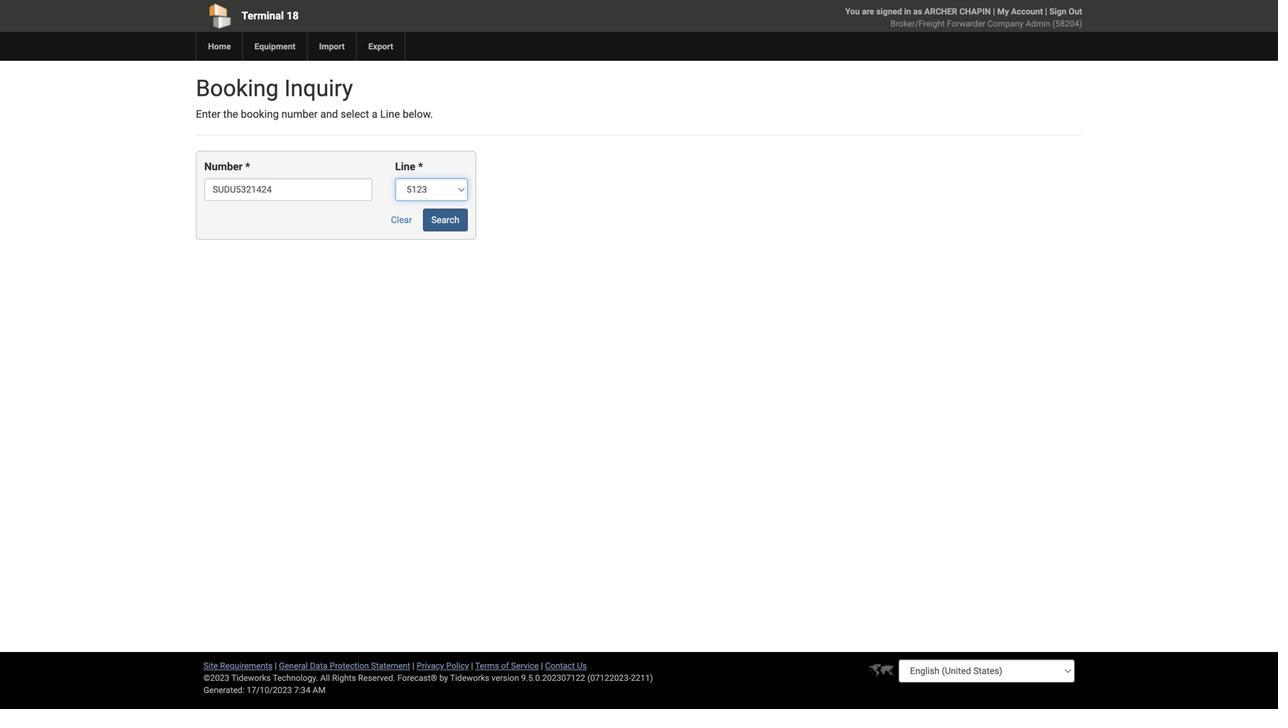 Task type: describe. For each thing, give the bounding box(es) containing it.
admin
[[1026, 19, 1051, 29]]

terms of service link
[[475, 662, 539, 672]]

17/10/2023
[[247, 686, 292, 696]]

import link
[[307, 32, 356, 61]]

site requirements link
[[204, 662, 273, 672]]

* for line *
[[418, 160, 423, 173]]

statement
[[371, 662, 410, 672]]

general data protection statement link
[[279, 662, 410, 672]]

are
[[862, 6, 874, 16]]

archer
[[925, 6, 958, 16]]

you are signed in as archer chapin | my account | sign out broker/freight forwarder company admin (58204)
[[845, 6, 1082, 29]]

sign
[[1050, 6, 1067, 16]]

(58204)
[[1053, 19, 1082, 29]]

account
[[1011, 6, 1043, 16]]

tideworks
[[450, 674, 490, 684]]

export link
[[356, 32, 405, 61]]

| up 9.5.0.202307122
[[541, 662, 543, 672]]

us
[[577, 662, 587, 672]]

a
[[372, 108, 378, 121]]

home
[[208, 41, 231, 51]]

of
[[501, 662, 509, 672]]

equipment link
[[242, 32, 307, 61]]

and
[[320, 108, 338, 121]]

| up forecast®
[[412, 662, 415, 672]]

forecast®
[[398, 674, 437, 684]]

booking inquiry enter the booking number and select a line below.
[[196, 75, 433, 121]]

export
[[368, 41, 393, 51]]

7:34
[[294, 686, 311, 696]]

version
[[492, 674, 519, 684]]

protection
[[330, 662, 369, 672]]

forwarder
[[947, 19, 986, 29]]

number
[[204, 160, 243, 173]]

home link
[[196, 32, 242, 61]]

chapin
[[960, 6, 991, 16]]

the
[[223, 108, 238, 121]]

sign out link
[[1050, 6, 1082, 16]]

my account link
[[997, 6, 1043, 16]]

clear button
[[383, 209, 420, 232]]

am
[[313, 686, 326, 696]]

site
[[204, 662, 218, 672]]

1 vertical spatial line
[[395, 160, 416, 173]]

terminal 18
[[242, 10, 299, 22]]



Task type: locate. For each thing, give the bounding box(es) containing it.
all
[[320, 674, 330, 684]]

* down below.
[[418, 160, 423, 173]]

technology.
[[273, 674, 318, 684]]

reserved.
[[358, 674, 395, 684]]

booking
[[196, 75, 279, 102]]

in
[[904, 6, 911, 16]]

equipment
[[255, 41, 296, 51]]

line *
[[395, 160, 423, 173]]

company
[[988, 19, 1024, 29]]

booking
[[241, 108, 279, 121]]

| left my
[[993, 6, 995, 16]]

line up clear
[[395, 160, 416, 173]]

select
[[341, 108, 369, 121]]

1 * from the left
[[245, 160, 250, 173]]

requirements
[[220, 662, 273, 672]]

* right number
[[245, 160, 250, 173]]

number
[[281, 108, 318, 121]]

out
[[1069, 6, 1082, 16]]

©2023 tideworks
[[204, 674, 271, 684]]

line inside booking inquiry enter the booking number and select a line below.
[[380, 108, 400, 121]]

line
[[380, 108, 400, 121], [395, 160, 416, 173]]

import
[[319, 41, 345, 51]]

signed
[[877, 6, 902, 16]]

18
[[287, 10, 299, 22]]

general
[[279, 662, 308, 672]]

my
[[997, 6, 1009, 16]]

contact
[[545, 662, 575, 672]]

you
[[845, 6, 860, 16]]

| up tideworks
[[471, 662, 473, 672]]

search button
[[423, 209, 468, 232]]

search
[[431, 215, 459, 226]]

number *
[[204, 160, 250, 173]]

terminal 18 link
[[196, 0, 552, 32]]

1 horizontal spatial *
[[418, 160, 423, 173]]

policy
[[446, 662, 469, 672]]

| left "general"
[[275, 662, 277, 672]]

(07122023-
[[588, 674, 631, 684]]

generated:
[[204, 686, 245, 696]]

site requirements | general data protection statement | privacy policy | terms of service | contact us ©2023 tideworks technology. all rights reserved. forecast® by tideworks version 9.5.0.202307122 (07122023-2211) generated: 17/10/2023 7:34 am
[[204, 662, 653, 696]]

contact us link
[[545, 662, 587, 672]]

*
[[245, 160, 250, 173], [418, 160, 423, 173]]

inquiry
[[284, 75, 353, 102]]

9.5.0.202307122
[[521, 674, 585, 684]]

| left sign in the right of the page
[[1045, 6, 1047, 16]]

privacy
[[417, 662, 444, 672]]

terminal
[[242, 10, 284, 22]]

Number * text field
[[204, 178, 372, 201]]

terms
[[475, 662, 499, 672]]

|
[[993, 6, 995, 16], [1045, 6, 1047, 16], [275, 662, 277, 672], [412, 662, 415, 672], [471, 662, 473, 672], [541, 662, 543, 672]]

service
[[511, 662, 539, 672]]

data
[[310, 662, 328, 672]]

* for number *
[[245, 160, 250, 173]]

by
[[439, 674, 448, 684]]

0 vertical spatial line
[[380, 108, 400, 121]]

line right a
[[380, 108, 400, 121]]

0 horizontal spatial *
[[245, 160, 250, 173]]

broker/freight
[[891, 19, 945, 29]]

below.
[[403, 108, 433, 121]]

2211)
[[631, 674, 653, 684]]

enter
[[196, 108, 221, 121]]

clear
[[391, 215, 412, 226]]

rights
[[332, 674, 356, 684]]

as
[[913, 6, 922, 16]]

2 * from the left
[[418, 160, 423, 173]]

privacy policy link
[[417, 662, 469, 672]]



Task type: vqa. For each thing, say whether or not it's contained in the screenshot.
the bottom Status
no



